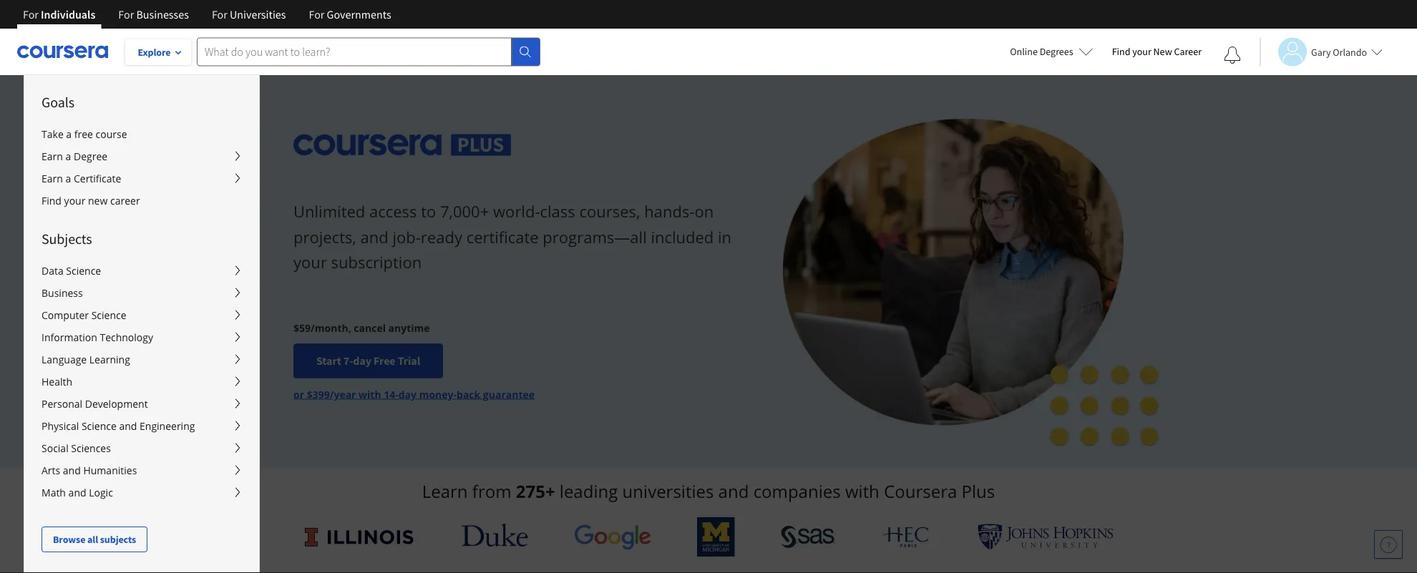 Task type: locate. For each thing, give the bounding box(es) containing it.
0 vertical spatial earn
[[42, 150, 63, 163]]

and up university of michigan image
[[718, 480, 749, 503]]

browse all subjects
[[53, 533, 136, 546]]

your for new
[[64, 194, 85, 208]]

a left free on the left
[[66, 127, 72, 141]]

science inside dropdown button
[[66, 264, 101, 278]]

and right arts
[[63, 464, 81, 477]]

coursera image
[[17, 40, 108, 63]]

/year
[[330, 387, 356, 401]]

governments
[[327, 7, 391, 21]]

leading
[[560, 480, 618, 503]]

earn inside popup button
[[42, 150, 63, 163]]

find your new career link
[[1105, 43, 1209, 61]]

14-
[[384, 387, 399, 401]]

logic
[[89, 486, 113, 500]]

earn down earn a degree
[[42, 172, 63, 185]]

group
[[24, 74, 931, 573]]

degrees
[[1040, 45, 1073, 58]]

online degrees
[[1010, 45, 1073, 58]]

1 vertical spatial day
[[398, 387, 417, 401]]

for individuals
[[23, 7, 95, 21]]

social sciences button
[[24, 437, 259, 460]]

1 vertical spatial with
[[845, 480, 880, 503]]

2 for from the left
[[118, 7, 134, 21]]

4 for from the left
[[309, 7, 325, 21]]

1 horizontal spatial with
[[845, 480, 880, 503]]

1 vertical spatial your
[[64, 194, 85, 208]]

for left universities
[[212, 7, 227, 21]]

subjects
[[42, 230, 92, 248]]

business button
[[24, 282, 259, 304]]

a left degree
[[66, 150, 71, 163]]

for left governments
[[309, 7, 325, 21]]

$59 /month, cancel anytime
[[293, 321, 430, 334]]

1 horizontal spatial find
[[1112, 45, 1130, 58]]

take a free course
[[42, 127, 127, 141]]

new
[[1153, 45, 1172, 58]]

science up business
[[66, 264, 101, 278]]

group containing goals
[[24, 74, 931, 573]]

johns hopkins university image
[[978, 524, 1114, 550]]

job-
[[393, 226, 421, 248]]

or
[[293, 387, 304, 401]]

find down earn a certificate
[[42, 194, 62, 208]]

0 vertical spatial find
[[1112, 45, 1130, 58]]

earn a certificate
[[42, 172, 121, 185]]

None search field
[[197, 38, 540, 66]]

a down earn a degree
[[66, 172, 71, 185]]

explore menu element
[[24, 75, 259, 553]]

earn for earn a certificate
[[42, 172, 63, 185]]

a inside popup button
[[66, 172, 71, 185]]

arts and humanities button
[[24, 460, 259, 482]]

What do you want to learn? text field
[[197, 38, 512, 66]]

development
[[85, 397, 148, 411]]

a
[[66, 127, 72, 141], [66, 150, 71, 163], [66, 172, 71, 185]]

universities
[[622, 480, 714, 503]]

subjects
[[100, 533, 136, 546]]

math and logic button
[[24, 482, 259, 504]]

new
[[88, 194, 108, 208]]

gary orlando
[[1311, 45, 1367, 58]]

a for degree
[[66, 150, 71, 163]]

2 vertical spatial a
[[66, 172, 71, 185]]

online
[[1010, 45, 1038, 58]]

a inside popup button
[[66, 150, 71, 163]]

day left free
[[353, 354, 371, 368]]

social
[[42, 442, 68, 455]]

explore
[[138, 46, 171, 59]]

your inside explore menu element
[[64, 194, 85, 208]]

hands-
[[644, 201, 695, 222]]

1 vertical spatial find
[[42, 194, 62, 208]]

3 for from the left
[[212, 7, 227, 21]]

sciences
[[71, 442, 111, 455]]

data
[[42, 264, 64, 278]]

for
[[23, 7, 39, 21], [118, 7, 134, 21], [212, 7, 227, 21], [309, 7, 325, 21]]

health
[[42, 375, 72, 389]]

unlimited
[[293, 201, 365, 222]]

arts and humanities
[[42, 464, 137, 477]]

language learning button
[[24, 349, 259, 371]]

access
[[369, 201, 417, 222]]

social sciences
[[42, 442, 111, 455]]

0 horizontal spatial find
[[42, 194, 62, 208]]

earn down take
[[42, 150, 63, 163]]

your for new
[[1132, 45, 1151, 58]]

2 vertical spatial your
[[293, 251, 327, 273]]

for for individuals
[[23, 7, 39, 21]]

2 vertical spatial science
[[82, 419, 117, 433]]

all
[[87, 533, 98, 546]]

science up information technology
[[91, 308, 126, 322]]

physical science and engineering
[[42, 419, 195, 433]]

and left "logic"
[[68, 486, 86, 500]]

1 vertical spatial earn
[[42, 172, 63, 185]]

with left 14-
[[359, 387, 381, 401]]

earn
[[42, 150, 63, 163], [42, 172, 63, 185]]

1 vertical spatial a
[[66, 150, 71, 163]]

plus
[[962, 480, 995, 503]]

0 horizontal spatial day
[[353, 354, 371, 368]]

find left new
[[1112, 45, 1130, 58]]

your inside unlimited access to 7,000+ world-class courses, hands-on projects, and job-ready certificate programs—all included in your subscription
[[293, 251, 327, 273]]

engineering
[[140, 419, 195, 433]]

degree
[[74, 150, 107, 163]]

2 horizontal spatial your
[[1132, 45, 1151, 58]]

science down personal development at the bottom left of page
[[82, 419, 117, 433]]

earn inside popup button
[[42, 172, 63, 185]]

1 horizontal spatial day
[[398, 387, 417, 401]]

0 vertical spatial day
[[353, 354, 371, 368]]

help center image
[[1380, 536, 1397, 553]]

0 vertical spatial a
[[66, 127, 72, 141]]

0 vertical spatial with
[[359, 387, 381, 401]]

subscription
[[331, 251, 422, 273]]

for left individuals
[[23, 7, 39, 21]]

0 vertical spatial science
[[66, 264, 101, 278]]

7,000+
[[440, 201, 489, 222]]

physical
[[42, 419, 79, 433]]

0 vertical spatial your
[[1132, 45, 1151, 58]]

find for find your new career
[[42, 194, 62, 208]]

banner navigation
[[11, 0, 403, 29]]

find your new career link
[[24, 190, 259, 212]]

science for data
[[66, 264, 101, 278]]

1 earn from the top
[[42, 150, 63, 163]]

and up subscription
[[360, 226, 388, 248]]

2 earn from the top
[[42, 172, 63, 185]]

from
[[472, 480, 511, 503]]

free
[[74, 127, 93, 141]]

for left businesses
[[118, 7, 134, 21]]

science for physical
[[82, 419, 117, 433]]

find inside explore menu element
[[42, 194, 62, 208]]

universities
[[230, 7, 286, 21]]

science
[[66, 264, 101, 278], [91, 308, 126, 322], [82, 419, 117, 433]]

learn
[[422, 480, 468, 503]]

language learning
[[42, 353, 130, 366]]

with left coursera
[[845, 480, 880, 503]]

browse
[[53, 533, 85, 546]]

1 vertical spatial science
[[91, 308, 126, 322]]

your
[[1132, 45, 1151, 58], [64, 194, 85, 208], [293, 251, 327, 273]]

0 horizontal spatial your
[[64, 194, 85, 208]]

day left the money-
[[398, 387, 417, 401]]

for businesses
[[118, 7, 189, 21]]

university of illinois at urbana-champaign image
[[303, 526, 415, 549]]

1 for from the left
[[23, 7, 39, 21]]

health button
[[24, 371, 259, 393]]

1 horizontal spatial your
[[293, 251, 327, 273]]

ready
[[421, 226, 462, 248]]

or $399 /year with 14-day money-back guarantee
[[293, 387, 535, 401]]

duke university image
[[461, 524, 528, 547]]

menu item
[[258, 74, 931, 573]]

show notifications image
[[1224, 47, 1241, 64]]

275+
[[516, 480, 555, 503]]



Task type: vqa. For each thing, say whether or not it's contained in the screenshot.
Business
yes



Task type: describe. For each thing, give the bounding box(es) containing it.
earn for earn a degree
[[42, 150, 63, 163]]

information technology
[[42, 331, 153, 344]]

find for find your new career
[[1112, 45, 1130, 58]]

earn a degree
[[42, 150, 107, 163]]

to
[[421, 201, 436, 222]]

for for governments
[[309, 7, 325, 21]]

find your new career
[[1112, 45, 1202, 58]]

find your new career
[[42, 194, 140, 208]]

programs—all
[[543, 226, 647, 248]]

information
[[42, 331, 97, 344]]

online degrees button
[[999, 36, 1105, 67]]

start 7-day free trial
[[316, 354, 420, 368]]

math
[[42, 486, 66, 500]]

back
[[457, 387, 480, 401]]

/month,
[[311, 321, 351, 334]]

a for free
[[66, 127, 72, 141]]

personal development
[[42, 397, 148, 411]]

trial
[[398, 354, 420, 368]]

learning
[[89, 353, 130, 366]]

certificate
[[466, 226, 539, 248]]

for for businesses
[[118, 7, 134, 21]]

for for universities
[[212, 7, 227, 21]]

start 7-day free trial button
[[293, 344, 443, 378]]

0 horizontal spatial with
[[359, 387, 381, 401]]

and down development
[[119, 419, 137, 433]]

google image
[[574, 524, 651, 550]]

coursera
[[884, 480, 957, 503]]

earn a degree button
[[24, 145, 259, 167]]

data science button
[[24, 260, 259, 282]]

browse all subjects button
[[42, 527, 148, 553]]

math and logic
[[42, 486, 113, 500]]

guarantee
[[483, 387, 535, 401]]

world-
[[493, 201, 540, 222]]

class
[[540, 201, 575, 222]]

personal
[[42, 397, 82, 411]]

goals
[[42, 93, 74, 111]]

coursera plus image
[[293, 134, 511, 156]]

university of michigan image
[[697, 517, 735, 557]]

computer
[[42, 308, 89, 322]]

and inside 'dropdown button'
[[68, 486, 86, 500]]

hec paris image
[[882, 522, 932, 552]]

data science
[[42, 264, 101, 278]]

orlando
[[1333, 45, 1367, 58]]

included
[[651, 226, 714, 248]]

learn from 275+ leading universities and companies with coursera plus
[[422, 480, 995, 503]]

cancel
[[354, 321, 386, 334]]

a for certificate
[[66, 172, 71, 185]]

information technology button
[[24, 326, 259, 349]]

on
[[695, 201, 714, 222]]

7-
[[343, 354, 353, 368]]

computer science
[[42, 308, 126, 322]]

career
[[1174, 45, 1202, 58]]

gary orlando button
[[1260, 38, 1383, 66]]

certificate
[[74, 172, 121, 185]]

personal development button
[[24, 393, 259, 415]]

arts
[[42, 464, 60, 477]]

computer science button
[[24, 304, 259, 326]]

courses,
[[579, 201, 640, 222]]

and inside unlimited access to 7,000+ world-class courses, hands-on projects, and job-ready certificate programs—all included in your subscription
[[360, 226, 388, 248]]

in
[[718, 226, 732, 248]]

earn a certificate button
[[24, 167, 259, 190]]

free
[[374, 354, 395, 368]]

anytime
[[388, 321, 430, 334]]

humanities
[[83, 464, 137, 477]]

$399
[[307, 387, 330, 401]]

sas image
[[781, 526, 836, 549]]

individuals
[[41, 7, 95, 21]]

business
[[42, 286, 83, 300]]

for universities
[[212, 7, 286, 21]]

technology
[[100, 331, 153, 344]]

$59
[[293, 321, 311, 334]]

money-
[[419, 387, 457, 401]]

unlimited access to 7,000+ world-class courses, hands-on projects, and job-ready certificate programs—all included in your subscription
[[293, 201, 732, 273]]

day inside button
[[353, 354, 371, 368]]

science for computer
[[91, 308, 126, 322]]

career
[[110, 194, 140, 208]]

take a free course link
[[24, 123, 259, 145]]

projects,
[[293, 226, 356, 248]]

for governments
[[309, 7, 391, 21]]

gary
[[1311, 45, 1331, 58]]



